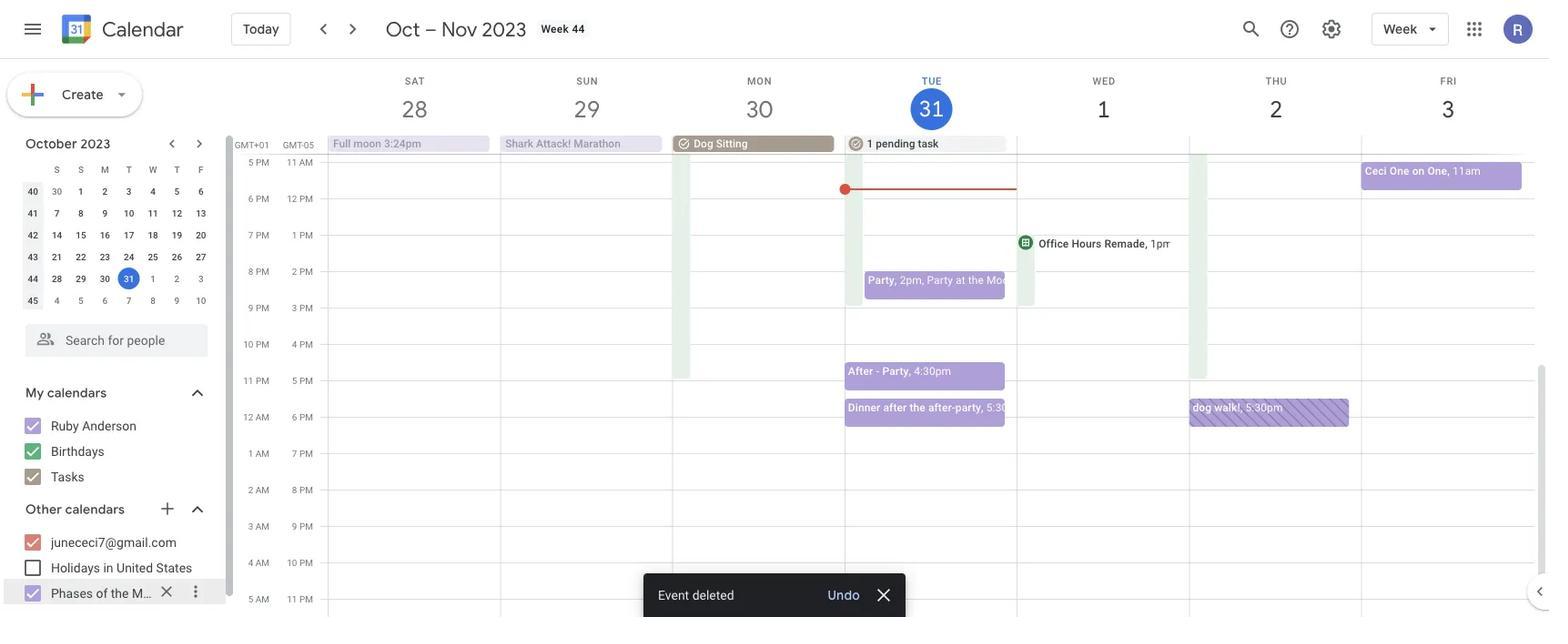 Task type: vqa. For each thing, say whether or not it's contained in the screenshot.
April 5 element
no



Task type: locate. For each thing, give the bounding box(es) containing it.
6 down 30 element
[[102, 295, 108, 306]]

9 pm left 3 pm
[[248, 302, 269, 313]]

november 9 element
[[166, 290, 188, 311]]

18 element
[[142, 224, 164, 246]]

1 vertical spatial 30
[[52, 186, 62, 197]]

8
[[78, 208, 84, 219], [248, 266, 254, 277], [150, 295, 156, 306], [292, 484, 297, 495]]

1 horizontal spatial the
[[910, 401, 926, 414]]

november 2 element
[[166, 268, 188, 290]]

12 inside row
[[172, 208, 182, 219]]

0 vertical spatial 5 pm
[[248, 157, 269, 168]]

am
[[299, 157, 313, 168], [256, 412, 269, 422], [256, 448, 269, 459], [256, 484, 269, 495], [256, 521, 269, 532], [256, 557, 269, 568], [256, 594, 269, 605]]

am for 1 am
[[256, 448, 269, 459]]

party
[[868, 274, 895, 286], [927, 274, 953, 286], [883, 365, 909, 377]]

29
[[573, 94, 599, 124], [76, 273, 86, 284]]

am down 4 am
[[256, 594, 269, 605]]

11 inside 'element'
[[148, 208, 158, 219]]

0 vertical spatial event
[[1046, 274, 1073, 286]]

4 down 3 pm
[[292, 339, 297, 350]]

the right of
[[111, 560, 129, 575]]

pm down gmt+01
[[256, 157, 269, 168]]

31 down tue
[[918, 95, 943, 123]]

event left rentals
[[1046, 274, 1073, 286]]

thu 2
[[1266, 75, 1288, 124]]

3 up the november 10 'element'
[[198, 273, 204, 284]]

2 vertical spatial 12
[[243, 412, 253, 422]]

ruby anderson
[[51, 418, 137, 433]]

pm left 12 pm
[[256, 193, 269, 204]]

pm right the 3 am
[[299, 521, 313, 532]]

25
[[148, 251, 158, 262]]

0 horizontal spatial week
[[541, 23, 569, 36]]

am down 2 am
[[256, 521, 269, 532]]

0 horizontal spatial 7 pm
[[248, 229, 269, 240]]

1 vertical spatial 28
[[52, 273, 62, 284]]

1 horizontal spatial 31
[[918, 95, 943, 123]]

2 horizontal spatial the
[[968, 274, 984, 286]]

gmt-05
[[283, 139, 314, 150]]

1 vertical spatial event
[[658, 588, 689, 603]]

0 horizontal spatial the
[[111, 560, 129, 575]]

29 down 22
[[76, 273, 86, 284]]

1 vertical spatial 2023
[[81, 136, 111, 152]]

10 pm left 4 pm at the left bottom of page
[[243, 339, 269, 350]]

row containing 45
[[21, 290, 213, 311]]

2 5:30pm from the left
[[1246, 401, 1283, 414]]

week 44
[[541, 23, 585, 36]]

1 horizontal spatial event
[[1046, 274, 1073, 286]]

8 pm
[[248, 266, 269, 277], [292, 484, 313, 495]]

44 up sun
[[572, 23, 585, 36]]

t left w
[[126, 164, 132, 175]]

1 vertical spatial calendars
[[65, 502, 125, 518]]

0 vertical spatial 28
[[401, 94, 427, 124]]

1 vertical spatial 12
[[172, 208, 182, 219]]

calendars
[[47, 385, 107, 402], [65, 502, 125, 518]]

row containing 42
[[21, 224, 213, 246]]

the inside list item
[[111, 560, 129, 575]]

4 up 5 am
[[248, 557, 253, 568]]

full
[[333, 137, 351, 150]]

am for 11 am
[[299, 157, 313, 168]]

11 pm
[[243, 375, 269, 386], [287, 594, 313, 605]]

pm down 2 pm at the left top of page
[[299, 302, 313, 313]]

am down the 05
[[299, 157, 313, 168]]

10 pm right 4 am
[[287, 557, 313, 568]]

6 pm right 12 am
[[292, 412, 313, 422]]

cell
[[1017, 136, 1190, 154], [1190, 136, 1362, 154], [1362, 136, 1534, 154]]

full moon 3:24pm button
[[329, 136, 490, 152]]

10 pm
[[243, 339, 269, 350], [287, 557, 313, 568]]

13 element
[[190, 202, 212, 224]]

7 up 14 element
[[54, 208, 60, 219]]

0 vertical spatial 44
[[572, 23, 585, 36]]

the right the after
[[910, 401, 926, 414]]

pm down 4 pm at the left bottom of page
[[299, 375, 313, 386]]

2 for 2 pm
[[292, 266, 297, 277]]

0 horizontal spatial event
[[658, 588, 689, 603]]

2 horizontal spatial 30
[[745, 94, 771, 124]]

1 horizontal spatial s
[[78, 164, 84, 175]]

after - party , 4:30pm
[[848, 365, 952, 377]]

1 horizontal spatial 12
[[243, 412, 253, 422]]

4 for november 4 element
[[54, 295, 60, 306]]

am for 4 am
[[256, 557, 269, 568]]

1 horizontal spatial t
[[174, 164, 180, 175]]

sun
[[577, 75, 598, 86]]

event left deleted
[[658, 588, 689, 603]]

1 horizontal spatial 7 pm
[[292, 448, 313, 459]]

november 5 element
[[70, 290, 92, 311]]

3 down 2 pm at the left top of page
[[292, 302, 297, 313]]

1 horizontal spatial 29
[[573, 94, 599, 124]]

am up 2 am
[[256, 448, 269, 459]]

0 horizontal spatial s
[[54, 164, 60, 175]]

0 vertical spatial 7 pm
[[248, 229, 269, 240]]

17 element
[[118, 224, 140, 246]]

29 link
[[566, 88, 608, 130]]

30 for 'september 30' element
[[52, 186, 62, 197]]

week inside week dropdown button
[[1384, 21, 1418, 37]]

calendars for other calendars
[[65, 502, 125, 518]]

0 vertical spatial 8 pm
[[248, 266, 269, 277]]

30 element
[[94, 268, 116, 290]]

main drawer image
[[22, 18, 44, 40]]

-
[[876, 365, 880, 377]]

row group
[[21, 180, 213, 311]]

t
[[126, 164, 132, 175], [174, 164, 180, 175]]

30 link
[[739, 88, 780, 130]]

pm left 3 pm
[[256, 302, 269, 313]]

my calendars
[[25, 385, 107, 402]]

41
[[28, 208, 38, 219]]

27
[[196, 251, 206, 262]]

november 10 element
[[190, 290, 212, 311]]

2023 up 'm'
[[81, 136, 111, 152]]

8 pm left 2 pm at the left top of page
[[248, 266, 269, 277]]

29 down sun
[[573, 94, 599, 124]]

2
[[1269, 94, 1282, 124], [102, 186, 108, 197], [292, 266, 297, 277], [174, 273, 180, 284], [248, 484, 253, 495]]

states
[[156, 586, 192, 601]]

40
[[28, 186, 38, 197]]

12 down 11 am
[[287, 193, 297, 204]]

2 down 1 pm
[[292, 266, 297, 277]]

week right settings menu icon
[[1384, 21, 1418, 37]]

row containing 41
[[21, 202, 213, 224]]

29 inside grid
[[573, 94, 599, 124]]

other calendars list
[[4, 528, 226, 608]]

1 vertical spatial 7 pm
[[292, 448, 313, 459]]

1 vertical spatial 31
[[124, 273, 134, 284]]

row containing 43
[[21, 246, 213, 268]]

1
[[1097, 94, 1110, 124], [867, 137, 873, 150], [78, 186, 84, 197], [292, 229, 297, 240], [150, 273, 156, 284], [248, 448, 253, 459]]

0 horizontal spatial 28
[[52, 273, 62, 284]]

am up 1 am
[[256, 412, 269, 422]]

1 down 12 pm
[[292, 229, 297, 240]]

other calendars button
[[4, 495, 226, 524]]

4 down 28 element
[[54, 295, 60, 306]]

week button
[[1372, 7, 1449, 51]]

3 inside fri 3
[[1441, 94, 1454, 124]]

1 horizontal spatial week
[[1384, 21, 1418, 37]]

6
[[198, 186, 204, 197], [248, 193, 254, 204], [102, 295, 108, 306], [292, 412, 297, 422]]

1 horizontal spatial 5:30pm
[[1246, 401, 1283, 414]]

phases of the moon
[[51, 560, 165, 575]]

1 right 'september 30' element
[[78, 186, 84, 197]]

7 pm left 1 pm
[[248, 229, 269, 240]]

grid
[[233, 59, 1550, 617]]

0 vertical spatial 9 pm
[[248, 302, 269, 313]]

office hours remade , 1pm
[[1039, 237, 1173, 250]]

walk!
[[1215, 401, 1241, 414]]

cell down 2 link
[[1190, 136, 1362, 154]]

26 element
[[166, 246, 188, 268]]

4 pm
[[292, 339, 313, 350]]

1 vertical spatial 44
[[28, 273, 38, 284]]

0 horizontal spatial 12
[[172, 208, 182, 219]]

party right -
[[883, 365, 909, 377]]

2 s from the left
[[78, 164, 84, 175]]

44 down 43
[[28, 273, 38, 284]]

0 horizontal spatial 5 pm
[[248, 157, 269, 168]]

today button
[[231, 7, 291, 51]]

8 pm right 2 am
[[292, 484, 313, 495]]

1 horizontal spatial 8 pm
[[292, 484, 313, 495]]

5:30pm
[[987, 401, 1024, 414], [1246, 401, 1283, 414]]

0 vertical spatial 30
[[745, 94, 771, 124]]

0 vertical spatial 2023
[[482, 16, 527, 42]]

45
[[28, 295, 38, 306]]

am up 5 am
[[256, 557, 269, 568]]

grid containing 28
[[233, 59, 1550, 617]]

0 vertical spatial 10 pm
[[243, 339, 269, 350]]

1 horizontal spatial 11 pm
[[287, 594, 313, 605]]

anderson
[[82, 418, 137, 433]]

5 pm
[[248, 157, 269, 168], [292, 375, 313, 386]]

1 vertical spatial 5 pm
[[292, 375, 313, 386]]

1 horizontal spatial 6 pm
[[292, 412, 313, 422]]

0 horizontal spatial 31
[[124, 273, 134, 284]]

7 pm right 1 am
[[292, 448, 313, 459]]

, left 2pm
[[895, 274, 897, 286]]

0 horizontal spatial 5:30pm
[[987, 401, 1024, 414]]

30 down mon
[[745, 94, 771, 124]]

9
[[102, 208, 108, 219], [174, 295, 180, 306], [248, 302, 254, 313], [292, 521, 297, 532]]

november 4 element
[[46, 290, 68, 311]]

0 horizontal spatial 44
[[28, 273, 38, 284]]

gmt-
[[283, 139, 304, 150]]

2 horizontal spatial 12
[[287, 193, 297, 204]]

5:30pm right party
[[987, 401, 1024, 414]]

12 up 19 at the top
[[172, 208, 182, 219]]

cell down 1 link
[[1017, 136, 1190, 154]]

0 horizontal spatial 29
[[76, 273, 86, 284]]

dog walk! , 5:30pm
[[1193, 401, 1283, 414]]

2 down "26" element
[[174, 273, 180, 284]]

2 vertical spatial the
[[111, 560, 129, 575]]

row group containing 40
[[21, 180, 213, 311]]

sat
[[405, 75, 425, 86]]

1 for 1 am
[[248, 448, 253, 459]]

28 down sat
[[401, 94, 427, 124]]

deleted
[[693, 588, 734, 603]]

12
[[287, 193, 297, 204], [172, 208, 182, 219], [243, 412, 253, 422]]

oct
[[386, 16, 420, 42]]

30 right 40 in the top of the page
[[52, 186, 62, 197]]

calendar element
[[58, 11, 184, 51]]

05
[[304, 139, 314, 150]]

0 vertical spatial calendars
[[47, 385, 107, 402]]

row
[[320, 136, 1550, 154], [21, 158, 213, 180], [21, 180, 213, 202], [21, 202, 213, 224], [21, 224, 213, 246], [21, 246, 213, 268], [21, 268, 213, 290], [21, 290, 213, 311]]

11 pm right 5 am
[[287, 594, 313, 605]]

0 vertical spatial the
[[968, 274, 984, 286]]

0 horizontal spatial one
[[1390, 164, 1410, 177]]

,
[[1448, 164, 1450, 177], [1145, 237, 1148, 250], [895, 274, 897, 286], [922, 274, 924, 286], [909, 365, 912, 377], [981, 401, 984, 414], [1241, 401, 1243, 414]]

nov
[[442, 16, 477, 42]]

2 one from the left
[[1428, 164, 1448, 177]]

11 pm up 12 am
[[243, 375, 269, 386]]

2 for november 2 element
[[174, 273, 180, 284]]

31 down 24
[[124, 273, 134, 284]]

1 horizontal spatial 10 pm
[[287, 557, 313, 568]]

8 down november 1 element at the top left
[[150, 295, 156, 306]]

2 down thu
[[1269, 94, 1282, 124]]

31 inside cell
[[124, 273, 134, 284]]

30 inside 'mon 30'
[[745, 94, 771, 124]]

0 vertical spatial 29
[[573, 94, 599, 124]]

undo
[[828, 587, 860, 604]]

5:30pm right walk! at the right of page
[[1246, 401, 1283, 414]]

0 vertical spatial 6 pm
[[248, 193, 269, 204]]

0 vertical spatial 11 pm
[[243, 375, 269, 386]]

2 vertical spatial 30
[[100, 273, 110, 284]]

1 horizontal spatial 44
[[572, 23, 585, 36]]

october 2023
[[25, 136, 111, 152]]

3 down fri
[[1441, 94, 1454, 124]]

25 element
[[142, 246, 164, 268]]

united
[[117, 586, 153, 601]]

after
[[884, 401, 907, 414]]

november 1 element
[[142, 268, 164, 290]]

after
[[848, 365, 873, 377]]

10 down "november 3" element in the top of the page
[[196, 295, 206, 306]]

1 vertical spatial 29
[[76, 273, 86, 284]]

task
[[918, 137, 939, 150]]

am for 12 am
[[256, 412, 269, 422]]

31 cell
[[117, 268, 141, 290]]

am up the 3 am
[[256, 484, 269, 495]]

4
[[150, 186, 156, 197], [54, 295, 60, 306], [292, 339, 297, 350], [248, 557, 253, 568]]

rentals
[[1076, 274, 1113, 286]]

44 inside row group
[[28, 273, 38, 284]]

7 pm
[[248, 229, 269, 240], [292, 448, 313, 459]]

cell up 11am
[[1362, 136, 1534, 154]]

0 vertical spatial 12
[[287, 193, 297, 204]]

21 element
[[46, 246, 68, 268]]

1 pending task button
[[845, 136, 1007, 152]]

1 for november 1 element at the top left
[[150, 273, 156, 284]]

4 up 11 'element'
[[150, 186, 156, 197]]

row inside grid
[[320, 136, 1550, 154]]

s left 'm'
[[78, 164, 84, 175]]

0 horizontal spatial 10 pm
[[243, 339, 269, 350]]

27 element
[[190, 246, 212, 268]]

my
[[25, 385, 44, 402]]

tue 31
[[918, 75, 943, 123]]

10 element
[[118, 202, 140, 224]]

m
[[101, 164, 109, 175]]

1 down wed
[[1097, 94, 1110, 124]]

20 element
[[190, 224, 212, 246]]

1 for 1 pm
[[292, 229, 297, 240]]

0 horizontal spatial 30
[[52, 186, 62, 197]]

row containing full moon 3:24pm
[[320, 136, 1550, 154]]

week up '29' link on the top left
[[541, 23, 569, 36]]

pm left 1 pm
[[256, 229, 269, 240]]

23
[[100, 251, 110, 262]]

1 horizontal spatial 30
[[100, 273, 110, 284]]

oct – nov 2023
[[386, 16, 527, 42]]

calendars up ruby
[[47, 385, 107, 402]]

add other calendars image
[[158, 500, 177, 518]]

1 horizontal spatial 5 pm
[[292, 375, 313, 386]]

2023 right nov
[[482, 16, 527, 42]]

31, today element
[[118, 268, 140, 290]]

3 am
[[248, 521, 269, 532]]

None search field
[[0, 317, 226, 357]]

0 vertical spatial 31
[[918, 95, 943, 123]]

15
[[76, 229, 86, 240]]

tasks
[[51, 469, 84, 484]]

1 vertical spatial 9 pm
[[292, 521, 313, 532]]

1 pm
[[292, 229, 313, 240]]

dog sitting
[[694, 137, 748, 150]]

pm right 12 am
[[299, 412, 313, 422]]

2pm
[[900, 274, 922, 286]]

5 pm down gmt+01
[[248, 157, 269, 168]]

0 horizontal spatial t
[[126, 164, 132, 175]]

the for after-
[[910, 401, 926, 414]]

the right the at
[[968, 274, 984, 286]]

1 horizontal spatial 28
[[401, 94, 427, 124]]

1 horizontal spatial one
[[1428, 164, 1448, 177]]

november 7 element
[[118, 290, 140, 311]]

phases of the moon list item
[[4, 552, 226, 583]]

30 down 23
[[100, 273, 110, 284]]

1 vertical spatial the
[[910, 401, 926, 414]]

, left 4:30pm
[[909, 365, 912, 377]]

1 one from the left
[[1390, 164, 1410, 177]]

12 for 12 am
[[243, 412, 253, 422]]

september 30 element
[[46, 180, 68, 202]]

5 pm down 4 pm at the left bottom of page
[[292, 375, 313, 386]]

1 horizontal spatial 9 pm
[[292, 521, 313, 532]]

44
[[572, 23, 585, 36], [28, 273, 38, 284]]

1 inside button
[[867, 137, 873, 150]]



Task type: describe. For each thing, give the bounding box(es) containing it.
wed 1
[[1093, 75, 1116, 124]]

1 vertical spatial 6 pm
[[292, 412, 313, 422]]

–
[[425, 16, 437, 42]]

undo button
[[821, 586, 868, 605]]

fri
[[1441, 75, 1458, 86]]

2 t from the left
[[174, 164, 180, 175]]

shark attack! marathon button
[[501, 136, 662, 152]]

2 for 2 am
[[248, 484, 253, 495]]

gmt+01
[[235, 139, 269, 150]]

pm right 2 am
[[299, 484, 313, 495]]

dog
[[694, 137, 714, 150]]

1 inside wed 1
[[1097, 94, 1110, 124]]

october 2023 grid
[[17, 158, 213, 311]]

10 inside 10 element
[[124, 208, 134, 219]]

6 left 12 pm
[[248, 193, 254, 204]]

12 for 12 pm
[[287, 193, 297, 204]]

19 element
[[166, 224, 188, 246]]

12 element
[[166, 202, 188, 224]]

calendars for my calendars
[[47, 385, 107, 402]]

2 link
[[1256, 88, 1297, 130]]

row containing 40
[[21, 180, 213, 202]]

16 element
[[94, 224, 116, 246]]

november 8 element
[[142, 290, 164, 311]]

sun 29
[[573, 75, 599, 124]]

3 for 3 am
[[248, 521, 253, 532]]

7 down 31, today element at left top
[[126, 295, 132, 306]]

10 right 4 am
[[287, 557, 297, 568]]

thu
[[1266, 75, 1288, 86]]

15 element
[[70, 224, 92, 246]]

phases
[[51, 560, 93, 575]]

november 3 element
[[190, 268, 212, 290]]

pm up 2 pm at the left top of page
[[299, 229, 313, 240]]

0 horizontal spatial 6 pm
[[248, 193, 269, 204]]

event inside grid
[[1046, 274, 1073, 286]]

1pm
[[1151, 237, 1173, 250]]

party , 2pm , party at the moontower event rentals
[[868, 274, 1113, 286]]

23 element
[[94, 246, 116, 268]]

1 s from the left
[[54, 164, 60, 175]]

1 vertical spatial 11 pm
[[287, 594, 313, 605]]

party left 2pm
[[868, 274, 895, 286]]

moontower
[[987, 274, 1043, 286]]

2 cell from the left
[[1190, 136, 1362, 154]]

row containing 44
[[21, 268, 213, 290]]

dinner after the after-party , 5:30pm
[[848, 401, 1024, 414]]

28 inside october 2023 grid
[[52, 273, 62, 284]]

office
[[1039, 237, 1069, 250]]

of
[[96, 560, 108, 575]]

12 am
[[243, 412, 269, 422]]

9 right the november 10 'element'
[[248, 302, 254, 313]]

pm down 1 pm
[[299, 266, 313, 277]]

30 for 30 element
[[100, 273, 110, 284]]

9 right the 3 am
[[292, 521, 297, 532]]

11 element
[[142, 202, 164, 224]]

5 down 4 pm at the left bottom of page
[[292, 375, 297, 386]]

mon
[[747, 75, 772, 86]]

am for 3 am
[[256, 521, 269, 532]]

1 horizontal spatial 2023
[[482, 16, 527, 42]]

31 inside grid
[[918, 95, 943, 123]]

pm down 3 pm
[[299, 339, 313, 350]]

19
[[172, 229, 182, 240]]

10 left 4 pm at the left bottom of page
[[243, 339, 254, 350]]

ceci one on one , 11am
[[1365, 164, 1481, 177]]

pm right 4 am
[[299, 557, 313, 568]]

row group inside october 2023 grid
[[21, 180, 213, 311]]

tue
[[922, 75, 942, 86]]

1 vertical spatial 8 pm
[[292, 484, 313, 495]]

1 5:30pm from the left
[[987, 401, 1024, 414]]

create button
[[7, 73, 142, 117]]

calendar heading
[[98, 17, 184, 42]]

11 up 12 am
[[243, 375, 254, 386]]

29 inside row group
[[76, 273, 86, 284]]

am for 5 am
[[256, 594, 269, 605]]

9 up 16 element
[[102, 208, 108, 219]]

28 element
[[46, 268, 68, 290]]

other
[[25, 502, 62, 518]]

3 for 3 pm
[[292, 302, 297, 313]]

pm up 12 am
[[256, 375, 269, 386]]

6 up 13 element
[[198, 186, 204, 197]]

11 am
[[287, 157, 313, 168]]

5 up 12 element
[[174, 186, 180, 197]]

12 for 12
[[172, 208, 182, 219]]

pm up 1 pm
[[299, 193, 313, 204]]

13
[[196, 208, 206, 219]]

1 t from the left
[[126, 164, 132, 175]]

29 element
[[70, 268, 92, 290]]

14 element
[[46, 224, 68, 246]]

16
[[100, 229, 110, 240]]

moon
[[132, 560, 165, 575]]

calendar
[[102, 17, 184, 42]]

5 down 4 am
[[248, 594, 253, 605]]

, right dog
[[1241, 401, 1243, 414]]

hours
[[1072, 237, 1102, 250]]

november 6 element
[[94, 290, 116, 311]]

2 am
[[248, 484, 269, 495]]

holidays
[[51, 586, 100, 601]]

after-
[[929, 401, 956, 414]]

1 am
[[248, 448, 269, 459]]

week for week
[[1384, 21, 1418, 37]]

3 up 10 element
[[126, 186, 132, 197]]

week for week 44
[[541, 23, 569, 36]]

on
[[1413, 164, 1425, 177]]

2 inside "thu 2"
[[1269, 94, 1282, 124]]

3 cell from the left
[[1362, 136, 1534, 154]]

22
[[76, 251, 86, 262]]

row containing s
[[21, 158, 213, 180]]

2 down 'm'
[[102, 186, 108, 197]]

wed
[[1093, 75, 1116, 86]]

pm right 1 am
[[299, 448, 313, 459]]

am for 2 am
[[256, 484, 269, 495]]

fri 3
[[1441, 75, 1458, 124]]

dog
[[1193, 401, 1212, 414]]

moon
[[353, 137, 382, 150]]

4 for 4 pm
[[292, 339, 297, 350]]

12 pm
[[287, 193, 313, 204]]

, right after-
[[981, 401, 984, 414]]

mon 30
[[745, 75, 772, 124]]

28 link
[[394, 88, 436, 130]]

ruby
[[51, 418, 79, 433]]

sitting
[[716, 137, 748, 150]]

24
[[124, 251, 134, 262]]

1 for 1 pending task
[[867, 137, 873, 150]]

7 right 20 element
[[248, 229, 254, 240]]

, left 1pm
[[1145, 237, 1148, 250]]

dog sitting button
[[673, 136, 834, 152]]

attack!
[[536, 137, 571, 150]]

event deleted
[[658, 588, 734, 603]]

5 down '29' element
[[78, 295, 84, 306]]

pm right 5 am
[[299, 594, 313, 605]]

, left the at
[[922, 274, 924, 286]]

1 link
[[1083, 88, 1125, 130]]

24 element
[[118, 246, 140, 268]]

8 right "november 3" element in the top of the page
[[248, 266, 254, 277]]

8 up 15 element
[[78, 208, 84, 219]]

17
[[124, 229, 134, 240]]

8 right 2 am
[[292, 484, 297, 495]]

dinner
[[848, 401, 881, 414]]

sat 28
[[401, 75, 427, 124]]

31 link
[[911, 88, 953, 130]]

43
[[28, 251, 38, 262]]

today
[[243, 21, 279, 37]]

10 inside the november 10 'element'
[[196, 295, 206, 306]]

0 horizontal spatial 11 pm
[[243, 375, 269, 386]]

2 pm
[[292, 266, 313, 277]]

my calendars button
[[4, 379, 226, 408]]

1 vertical spatial 10 pm
[[287, 557, 313, 568]]

1 pending task
[[867, 137, 939, 150]]

22 element
[[70, 246, 92, 268]]

other calendars
[[25, 502, 125, 518]]

21
[[52, 251, 62, 262]]

party left the at
[[927, 274, 953, 286]]

pm left 2 pm at the left top of page
[[256, 266, 269, 277]]

settings menu image
[[1321, 18, 1343, 40]]

pm left 4 pm at the left bottom of page
[[256, 339, 269, 350]]

4 for 4 am
[[248, 557, 253, 568]]

42
[[28, 229, 38, 240]]

11 right 5 am
[[287, 594, 297, 605]]

ceci
[[1365, 164, 1387, 177]]

w
[[149, 164, 157, 175]]

in
[[103, 586, 113, 601]]

3 for "november 3" element in the top of the page
[[198, 273, 204, 284]]

1 cell from the left
[[1017, 136, 1190, 154]]

junececi7@gmail.com
[[51, 535, 177, 550]]

0 horizontal spatial 9 pm
[[248, 302, 269, 313]]

at
[[956, 274, 966, 286]]

the for moon
[[111, 560, 129, 575]]

Search for people text field
[[36, 324, 197, 357]]

5 down gmt+01
[[248, 157, 254, 168]]

6 right 12 am
[[292, 412, 297, 422]]

9 inside november 9 element
[[174, 295, 180, 306]]

, left 11am
[[1448, 164, 1450, 177]]

full moon 3:24pm
[[333, 137, 421, 150]]

7 right 1 am
[[292, 448, 297, 459]]

my calendars list
[[4, 412, 226, 492]]

11 down 'gmt-' at the left of the page
[[287, 157, 297, 168]]

0 horizontal spatial 8 pm
[[248, 266, 269, 277]]

shark attack! marathon
[[505, 137, 621, 150]]

0 horizontal spatial 2023
[[81, 136, 111, 152]]



